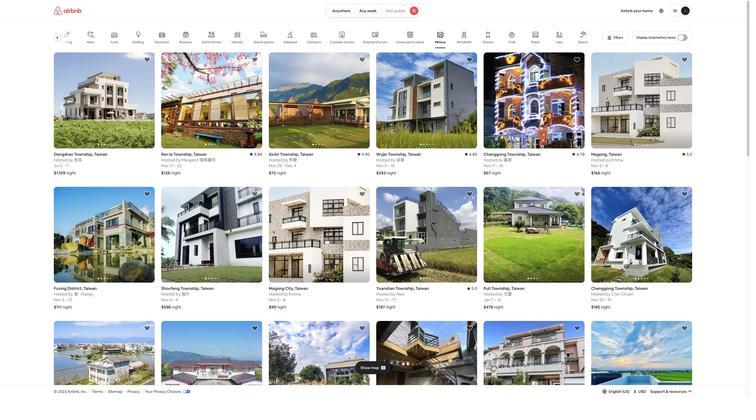 Task type: vqa. For each thing, say whether or not it's contained in the screenshot.
bottom Plus
no



Task type: describe. For each thing, give the bounding box(es) containing it.
– for shoufeng township, taiwan hosted by 瀚升 nov 4 – 9 $598 night
[[173, 298, 175, 303]]

4 inside shoufeng township, taiwan hosted by 瀚升 nov 4 – 9 $598 night
[[170, 298, 172, 303]]

4.86
[[254, 152, 262, 157]]

yurts
[[110, 40, 118, 44]]

dec
[[286, 163, 293, 168]]

township, for alex
[[396, 286, 415, 291]]

by for magong city, taiwan hosted by emma nov 3 – 8 $99 night
[[284, 292, 288, 297]]

resources
[[670, 390, 687, 394]]

dammusi
[[155, 40, 169, 44]]

xiulin
[[269, 152, 279, 157]]

hosted for ren'ai township, taiwan hosted by margaret 瑪格麗特 nov 17 – 22 $126 night
[[161, 157, 175, 163]]

your privacy choices
[[145, 389, 181, 394]]

姿華
[[397, 157, 405, 163]]

windmills
[[457, 40, 472, 44]]

chuan
[[622, 292, 634, 297]]

by for yuanshan township, taiwan hosted by alex nov 12 – 17 $187 night
[[391, 292, 396, 297]]

xiulin township, taiwan hosted by 秀蘭 nov 29 – dec 4 $73 night
[[269, 152, 314, 176]]

nov for xiulin township, taiwan hosted by 秀蘭 nov 29 – dec 4 $73 night
[[269, 163, 276, 168]]

map
[[371, 366, 379, 371]]

add to wishlist: chenggong township, taiwan image
[[682, 191, 688, 198]]

4.86 out of 5 average rating image
[[250, 152, 262, 157]]

your privacy choices link
[[145, 389, 190, 395]]

2
[[60, 163, 62, 168]]

$126
[[161, 170, 170, 176]]

hosted for xiulin township, taiwan hosted by 秀蘭 nov 29 – dec 4 $73 night
[[269, 157, 283, 163]]

magong, taiwan hosted by emma nov 3 – 8 $166 night
[[592, 152, 624, 176]]

4.78 out of 5 average rating image
[[573, 152, 585, 157]]

your
[[634, 8, 642, 13]]

$99
[[269, 305, 276, 310]]

add to wishlist: wujie township, taiwan image
[[467, 57, 473, 63]]

township, for chin-
[[615, 286, 634, 291]]

add guests
[[386, 8, 406, 13]]

– inside chenggong township, taiwan hosted by chin-chuan nov 10 – 15 $185 night
[[605, 298, 607, 303]]

10 for 姿華
[[391, 163, 395, 168]]

shoufeng township, taiwan hosted by 瀚升 nov 4 – 9 $598 night
[[161, 286, 214, 310]]

night inside dongshan township, taiwan hosted by 思辰 jul 2 – 7 $1,109 night
[[66, 170, 76, 176]]

hosted for yuanshan township, taiwan hosted by alex nov 12 – 17 $187 night
[[377, 292, 390, 297]]

emma inside magong city, taiwan hosted by emma nov 3 – 8 $99 night
[[289, 292, 301, 297]]

casas
[[396, 40, 405, 44]]

night inside the yuanshan township, taiwan hosted by alex nov 12 – 17 $187 night
[[386, 305, 396, 310]]

yuanshan township, taiwan hosted by alex nov 12 – 17 $187 night
[[377, 286, 429, 310]]

by for puli township, taiwan hosted by 文慶 jan 7 – 12 $478 night
[[499, 292, 503, 297]]

cycladic
[[330, 40, 344, 44]]

2023
[[58, 389, 67, 394]]

township, for 秀蘭
[[280, 152, 299, 157]]

homes for cycladic homes
[[344, 40, 355, 44]]

by for chenggong township, taiwan hosted by 麗君 nov 11 – 16 $57 night
[[499, 157, 503, 163]]

7 inside puli township, taiwan hosted by 文慶 jan 7 – 12 $478 night
[[492, 298, 494, 303]]

add guests button
[[381, 4, 421, 17]]

golfing
[[133, 40, 144, 44]]

district,
[[67, 286, 83, 291]]

– inside magong, taiwan hosted by emma nov 3 – 8 $166 night
[[603, 163, 605, 168]]

1 · from the left
[[89, 389, 90, 394]]

$293
[[377, 170, 386, 176]]

usd
[[639, 390, 647, 394]]

– for magong city, taiwan hosted by emma nov 3 – 8 $99 night
[[280, 298, 282, 303]]

nov for fuxing district, taiwan hosted by 康（kang） nov 5 – 10 $111 night
[[54, 298, 61, 303]]

0 horizontal spatial add to wishlist: dongshan township, taiwan image
[[144, 57, 151, 63]]

filters button
[[603, 31, 628, 44]]

– for puli township, taiwan hosted by 文慶 jan 7 – 12 $478 night
[[495, 298, 497, 303]]

4.85 out of 5 average rating image
[[465, 152, 478, 157]]

hanoks
[[232, 40, 243, 44]]

11
[[492, 163, 496, 168]]

$ usd
[[634, 390, 647, 394]]

show
[[361, 366, 371, 371]]

nov for yuanshan township, taiwan hosted by alex nov 12 – 17 $187 night
[[377, 298, 384, 303]]

chin-
[[612, 292, 622, 297]]

5.0 out of 5 average rating image for yuanshan township, taiwan hosted by alex nov 12 – 17 $187 night
[[468, 286, 478, 291]]

night inside puli township, taiwan hosted by 文慶 jan 7 – 12 $478 night
[[494, 305, 504, 310]]

homes for earth homes
[[211, 40, 221, 44]]

grand
[[254, 40, 263, 44]]

by inside magong, taiwan hosted by emma nov 3 – 8 $166 night
[[606, 157, 611, 163]]

– for yuanshan township, taiwan hosted by alex nov 12 – 17 $187 night
[[390, 298, 392, 303]]

$598
[[161, 305, 171, 310]]

dongshan township, taiwan hosted by 思辰 jul 2 – 7 $1,109 night
[[54, 152, 107, 176]]

$1,109
[[54, 170, 65, 176]]

2 privacy from the left
[[154, 389, 166, 394]]

3 inside magong city, taiwan hosted by emma nov 3 – 8 $99 night
[[277, 298, 280, 303]]

5 for $111
[[62, 298, 64, 303]]

7 inside dongshan township, taiwan hosted by 思辰 jul 2 – 7 $1,109 night
[[66, 163, 68, 168]]

airbnb
[[621, 8, 633, 13]]

emma inside magong, taiwan hosted by emma nov 3 – 8 $166 night
[[612, 157, 624, 163]]

by for chenggong township, taiwan hosted by chin-chuan nov 10 – 15 $185 night
[[606, 292, 611, 297]]

airbnb your home
[[621, 8, 653, 13]]

pianos
[[264, 40, 274, 44]]

wujie
[[377, 152, 387, 157]]

ren'ai township, taiwan hosted by margaret 瑪格麗特 nov 17 – 22 $126 night
[[161, 152, 216, 176]]

add to wishlist: sanxing township, taiwan image
[[252, 325, 258, 332]]

nov for chenggong township, taiwan hosted by 麗君 nov 11 – 16 $57 night
[[484, 163, 492, 168]]

add to wishlist: hualien city, taiwan image
[[574, 325, 581, 332]]

show map button
[[355, 362, 391, 375]]

hosted for wujie township, taiwan hosted by 姿華 nov 5 – 10 $293 night
[[377, 157, 390, 163]]

hosted for shoufeng township, taiwan hosted by 瀚升 nov 4 – 9 $598 night
[[161, 292, 175, 297]]

taiwan for ren'ai township, taiwan hosted by margaret 瑪格麗特 nov 17 – 22 $126 night
[[194, 152, 207, 157]]

nov for wujie township, taiwan hosted by 姿華 nov 5 – 10 $293 night
[[377, 163, 384, 168]]

add to wishlist: magong, taiwan image
[[682, 57, 688, 63]]

taiwan for puli township, taiwan hosted by 文慶 jan 7 – 12 $478 night
[[512, 286, 525, 291]]

by for wujie township, taiwan hosted by 姿華 nov 5 – 10 $293 night
[[391, 157, 396, 163]]

night inside xiulin township, taiwan hosted by 秀蘭 nov 29 – dec 4 $73 night
[[277, 170, 286, 176]]

4 inside xiulin township, taiwan hosted by 秀蘭 nov 29 – dec 4 $73 night
[[294, 163, 297, 168]]

22
[[177, 163, 182, 168]]

anywhere button
[[326, 4, 355, 17]]

taiwan for chenggong township, taiwan hosted by 麗君 nov 11 – 16 $57 night
[[528, 152, 541, 157]]

taiwan for chenggong township, taiwan hosted by chin-chuan nov 10 – 15 $185 night
[[635, 286, 648, 291]]

sitemap
[[108, 389, 122, 394]]

taiwan inside magong, taiwan hosted by emma nov 3 – 8 $166 night
[[609, 152, 623, 157]]

taiwan for yuanshan township, taiwan hosted by alex nov 12 – 17 $187 night
[[416, 286, 429, 291]]

4.78
[[577, 152, 585, 157]]

shoufeng
[[161, 286, 180, 291]]

by for dongshan township, taiwan hosted by 思辰 jul 2 – 7 $1,109 night
[[68, 157, 73, 163]]

night inside wujie township, taiwan hosted by 姿華 nov 5 – 10 $293 night
[[387, 170, 396, 176]]

麗君
[[504, 157, 512, 163]]

night inside magong, taiwan hosted by emma nov 3 – 8 $166 night
[[602, 170, 611, 176]]

$73
[[269, 170, 276, 176]]

chenggong township, taiwan hosted by chin-chuan nov 10 – 15 $185 night
[[592, 286, 648, 310]]

chenggong for –
[[484, 152, 507, 157]]

adapted
[[284, 40, 297, 44]]

add
[[386, 8, 393, 13]]

magong city, taiwan hosted by emma nov 3 – 8 $99 night
[[269, 286, 308, 310]]

taiwan for magong city, taiwan hosted by emma nov 3 – 8 $99 night
[[295, 286, 308, 291]]

add to wishlist: xiulin township, taiwan image
[[359, 57, 366, 63]]

before
[[657, 35, 667, 40]]

casas particulares
[[396, 40, 424, 44]]

fuxing district, taiwan hosted by 康（kang） nov 5 – 10 $111 night
[[54, 286, 97, 310]]

5.0 for yuanshan township, taiwan hosted by alex nov 12 – 17 $187 night
[[472, 286, 478, 291]]

12 inside the yuanshan township, taiwan hosted by alex nov 12 – 17 $187 night
[[385, 298, 389, 303]]

inc.
[[81, 389, 87, 394]]

nov inside chenggong township, taiwan hosted by chin-chuan nov 10 – 15 $185 night
[[592, 298, 599, 303]]

grand pianos
[[254, 40, 274, 44]]

any
[[360, 8, 367, 13]]

(us)
[[623, 390, 630, 394]]

support & resources
[[651, 390, 687, 394]]

hosted for fuxing district, taiwan hosted by 康（kang） nov 5 – 10 $111 night
[[54, 292, 68, 297]]

guests
[[394, 8, 406, 13]]

文慶
[[504, 292, 512, 297]]

1 privacy from the left
[[128, 389, 140, 394]]

10 inside chenggong township, taiwan hosted by chin-chuan nov 10 – 15 $185 night
[[600, 298, 604, 303]]

display
[[637, 35, 648, 40]]

8 inside magong, taiwan hosted by emma nov 3 – 8 $166 night
[[606, 163, 608, 168]]

particulares
[[406, 40, 424, 44]]

nov inside "ren'ai township, taiwan hosted by margaret 瑪格麗特 nov 17 – 22 $126 night"
[[161, 163, 169, 168]]

earth
[[202, 40, 210, 44]]

huts
[[381, 40, 388, 44]]

$111
[[54, 305, 62, 310]]



Task type: locate. For each thing, give the bounding box(es) containing it.
– inside the yuanshan township, taiwan hosted by alex nov 12 – 17 $187 night
[[390, 298, 392, 303]]

chenggong up '15'
[[592, 286, 614, 291]]

hosted for puli township, taiwan hosted by 文慶 jan 7 – 12 $478 night
[[484, 292, 498, 297]]

any week button
[[355, 4, 382, 17]]

0 horizontal spatial 10
[[68, 298, 72, 303]]

5 inside wujie township, taiwan hosted by 姿華 nov 5 – 10 $293 night
[[385, 163, 387, 168]]

nov for magong city, taiwan hosted by emma nov 3 – 8 $99 night
[[269, 298, 276, 303]]

airbnb your home link
[[618, 5, 656, 17]]

– inside wujie township, taiwan hosted by 姿華 nov 5 – 10 $293 night
[[388, 163, 390, 168]]

puli
[[484, 286, 491, 291]]

profile element
[[427, 0, 693, 22]]

hosted inside the yuanshan township, taiwan hosted by alex nov 12 – 17 $187 night
[[377, 292, 390, 297]]

taiwan inside "ren'ai township, taiwan hosted by margaret 瑪格麗特 nov 17 – 22 $126 night"
[[194, 152, 207, 157]]

taiwan for shoufeng township, taiwan hosted by 瀚升 nov 4 – 9 $598 night
[[201, 286, 214, 291]]

· left your
[[142, 389, 143, 394]]

1 horizontal spatial 7
[[492, 298, 494, 303]]

township, inside the yuanshan township, taiwan hosted by alex nov 12 – 17 $187 night
[[396, 286, 415, 291]]

township, inside dongshan township, taiwan hosted by 思辰 jul 2 – 7 $1,109 night
[[74, 152, 93, 157]]

– inside magong city, taiwan hosted by emma nov 3 – 8 $99 night
[[280, 298, 282, 303]]

choices
[[167, 389, 181, 394]]

4.95
[[362, 152, 370, 157]]

1 vertical spatial add to wishlist: dongshan township, taiwan image
[[682, 325, 688, 332]]

0 vertical spatial add to wishlist: dongshan township, taiwan image
[[144, 57, 151, 63]]

taiwan inside wujie township, taiwan hosted by 姿華 nov 5 – 10 $293 night
[[408, 152, 421, 157]]

1 vertical spatial 7
[[492, 298, 494, 303]]

taiwan inside chenggong township, taiwan hosted by 麗君 nov 11 – 16 $57 night
[[528, 152, 541, 157]]

hosted down shoufeng
[[161, 292, 175, 297]]

riads
[[532, 40, 540, 44]]

hosted inside shoufeng township, taiwan hosted by 瀚升 nov 4 – 9 $598 night
[[161, 292, 175, 297]]

township, for 瀚升
[[181, 286, 200, 291]]

– inside puli township, taiwan hosted by 文慶 jan 7 – 12 $478 night
[[495, 298, 497, 303]]

night right $478
[[494, 305, 504, 310]]

hosted inside dongshan township, taiwan hosted by 思辰 jul 2 – 7 $1,109 night
[[54, 157, 68, 163]]

1 horizontal spatial 12
[[498, 298, 502, 303]]

8 down "city,"
[[283, 298, 286, 303]]

chenggong inside chenggong township, taiwan hosted by chin-chuan nov 10 – 15 $185 night
[[592, 286, 614, 291]]

1 vertical spatial 5.0
[[472, 286, 478, 291]]

township, inside chenggong township, taiwan hosted by 麗君 nov 11 – 16 $57 night
[[508, 152, 527, 157]]

dongshan
[[54, 152, 73, 157]]

by inside fuxing district, taiwan hosted by 康（kang） nov 5 – 10 $111 night
[[68, 292, 73, 297]]

privacy
[[128, 389, 140, 394], [154, 389, 166, 394]]

10 for 康（kang）
[[68, 298, 72, 303]]

hosted inside magong city, taiwan hosted by emma nov 3 – 8 $99 night
[[269, 292, 283, 297]]

wujie township, taiwan hosted by 姿華 nov 5 – 10 $293 night
[[377, 152, 421, 176]]

shepherd's
[[363, 40, 380, 44]]

– inside "ren'ai township, taiwan hosted by margaret 瑪格麗特 nov 17 – 22 $126 night"
[[174, 163, 177, 168]]

hosted inside chenggong township, taiwan hosted by 麗君 nov 11 – 16 $57 night
[[484, 157, 498, 163]]

1 homes from the left
[[211, 40, 221, 44]]

$
[[634, 390, 637, 394]]

7 right the jan
[[492, 298, 494, 303]]

1 horizontal spatial privacy
[[154, 389, 166, 394]]

hosted inside fuxing district, taiwan hosted by 康（kang） nov 5 – 10 $111 night
[[54, 292, 68, 297]]

terms link
[[92, 389, 103, 394]]

1 horizontal spatial chenggong
[[592, 286, 614, 291]]

nov left 11
[[484, 163, 492, 168]]

taiwan inside magong city, taiwan hosted by emma nov 3 – 8 $99 night
[[295, 286, 308, 291]]

by inside magong city, taiwan hosted by emma nov 3 – 8 $99 night
[[284, 292, 288, 297]]

add to wishlist: magong city, taiwan image
[[359, 191, 366, 198]]

night inside chenggong township, taiwan hosted by chin-chuan nov 10 – 15 $185 night
[[601, 305, 611, 310]]

show map
[[361, 366, 379, 371]]

5.0 out of 5 average rating image
[[683, 152, 693, 157], [468, 286, 478, 291]]

magong,
[[592, 152, 608, 157]]

by for shoufeng township, taiwan hosted by 瀚升 nov 4 – 9 $598 night
[[176, 292, 181, 297]]

taiwan for dongshan township, taiwan hosted by 思辰 jul 2 – 7 $1,109 night
[[94, 152, 107, 157]]

privacy right your
[[154, 389, 166, 394]]

emma
[[612, 157, 624, 163], [289, 292, 301, 297]]

by down magong,
[[606, 157, 611, 163]]

night inside chenggong township, taiwan hosted by 麗君 nov 11 – 16 $57 night
[[492, 170, 502, 176]]

2 homes from the left
[[344, 40, 355, 44]]

taiwan inside fuxing district, taiwan hosted by 康（kang） nov 5 – 10 $111 night
[[84, 286, 97, 291]]

night right $1,109
[[66, 170, 76, 176]]

10 inside fuxing district, taiwan hosted by 康（kang） nov 5 – 10 $111 night
[[68, 298, 72, 303]]

nov inside shoufeng township, taiwan hosted by 瀚升 nov 4 – 9 $598 night
[[161, 298, 169, 303]]

秀蘭
[[289, 157, 297, 163]]

chenggong up 11
[[484, 152, 507, 157]]

瑪格麗特
[[200, 157, 216, 163]]

hosted for chenggong township, taiwan hosted by 麗君 nov 11 – 16 $57 night
[[484, 157, 498, 163]]

hosted for magong city, taiwan hosted by emma nov 3 – 8 $99 night
[[269, 292, 283, 297]]

nov for shoufeng township, taiwan hosted by 瀚升 nov 4 – 9 $598 night
[[161, 298, 169, 303]]

township, inside puli township, taiwan hosted by 文慶 jan 7 – 12 $478 night
[[492, 286, 511, 291]]

township, up 'chuan'
[[615, 286, 634, 291]]

by for xiulin township, taiwan hosted by 秀蘭 nov 29 – dec 4 $73 night
[[284, 157, 288, 163]]

0 horizontal spatial 5
[[62, 298, 64, 303]]

3 inside magong, taiwan hosted by emma nov 3 – 8 $166 night
[[600, 163, 602, 168]]

taiwan inside the yuanshan township, taiwan hosted by alex nov 12 – 17 $187 night
[[416, 286, 429, 291]]

8 inside magong city, taiwan hosted by emma nov 3 – 8 $99 night
[[283, 298, 286, 303]]

hosted inside "ren'ai township, taiwan hosted by margaret 瑪格麗特 nov 17 – 22 $126 night"
[[161, 157, 175, 163]]

0 vertical spatial 8
[[606, 163, 608, 168]]

township, up the 秀蘭
[[280, 152, 299, 157]]

– for chenggong township, taiwan hosted by 麗君 nov 11 – 16 $57 night
[[497, 163, 499, 168]]

ryokans
[[179, 40, 192, 44]]

0 horizontal spatial 8
[[283, 298, 286, 303]]

filters
[[614, 35, 624, 40]]

nov up $185
[[592, 298, 599, 303]]

12 up $187
[[385, 298, 389, 303]]

group containing shepherd's huts
[[54, 27, 597, 48]]

night right $99
[[277, 305, 287, 310]]

8
[[606, 163, 608, 168], [283, 298, 286, 303]]

display total before taxes button
[[633, 31, 693, 44]]

1 vertical spatial emma
[[289, 292, 301, 297]]

township, inside chenggong township, taiwan hosted by chin-chuan nov 10 – 15 $185 night
[[615, 286, 634, 291]]

29
[[277, 163, 282, 168]]

chenggong
[[484, 152, 507, 157], [592, 286, 614, 291]]

township, inside "ren'ai township, taiwan hosted by margaret 瑪格麗特 nov 17 – 22 $126 night"
[[174, 152, 193, 157]]

township, for 文慶
[[492, 286, 511, 291]]

by inside chenggong township, taiwan hosted by 麗君 nov 11 – 16 $57 night
[[499, 157, 503, 163]]

night down 22
[[171, 170, 181, 176]]

hosted down xiulin
[[269, 157, 283, 163]]

– inside chenggong township, taiwan hosted by 麗君 nov 11 – 16 $57 night
[[497, 163, 499, 168]]

night inside fuxing district, taiwan hosted by 康（kang） nov 5 – 10 $111 night
[[62, 305, 72, 310]]

by down "city,"
[[284, 292, 288, 297]]

0 vertical spatial 17
[[170, 163, 174, 168]]

jul
[[54, 163, 59, 168]]

nov up $99
[[269, 298, 276, 303]]

5 inside fuxing district, taiwan hosted by 康（kang） nov 5 – 10 $111 night
[[62, 298, 64, 303]]

new
[[87, 40, 94, 44]]

0 vertical spatial 4
[[294, 163, 297, 168]]

none search field containing anywhere
[[326, 4, 421, 17]]

by left "姿華"
[[391, 157, 396, 163]]

0 horizontal spatial 5.0 out of 5 average rating image
[[468, 286, 478, 291]]

– for fuxing district, taiwan hosted by 康（kang） nov 5 – 10 $111 night
[[65, 298, 67, 303]]

12 right the jan
[[498, 298, 502, 303]]

nov up $598
[[161, 298, 169, 303]]

by up 22
[[176, 157, 181, 163]]

1 horizontal spatial 5.0 out of 5 average rating image
[[683, 152, 693, 157]]

by inside shoufeng township, taiwan hosted by 瀚升 nov 4 – 9 $598 night
[[176, 292, 181, 297]]

1 horizontal spatial 17
[[393, 298, 397, 303]]

0 horizontal spatial privacy
[[128, 389, 140, 394]]

0 horizontal spatial 7
[[66, 163, 68, 168]]

nov inside the yuanshan township, taiwan hosted by alex nov 12 – 17 $187 night
[[377, 298, 384, 303]]

ren'ai
[[161, 152, 173, 157]]

night down '15'
[[601, 305, 611, 310]]

0 horizontal spatial 12
[[385, 298, 389, 303]]

trulli
[[509, 40, 516, 44]]

hosted up 11
[[484, 157, 498, 163]]

5 down fuxing
[[62, 298, 64, 303]]

by for ren'ai township, taiwan hosted by margaret 瑪格麗特 nov 17 – 22 $126 night
[[176, 157, 181, 163]]

airbnb,
[[67, 389, 80, 394]]

5 up $293
[[385, 163, 387, 168]]

nov up $166
[[592, 163, 599, 168]]

– inside xiulin township, taiwan hosted by 秀蘭 nov 29 – dec 4 $73 night
[[283, 163, 285, 168]]

total
[[649, 35, 656, 40]]

taiwan for fuxing district, taiwan hosted by 康（kang） nov 5 – 10 $111 night
[[84, 286, 97, 291]]

0 horizontal spatial chenggong
[[484, 152, 507, 157]]

by up 16
[[499, 157, 503, 163]]

hosted down the "puli"
[[484, 292, 498, 297]]

night down 11
[[492, 170, 502, 176]]

add to wishlist: puli township, taiwan image
[[574, 191, 581, 198]]

taiwan for wujie township, taiwan hosted by 姿華 nov 5 – 10 $293 night
[[408, 152, 421, 157]]

terms
[[92, 389, 103, 394]]

0 vertical spatial 5
[[385, 163, 387, 168]]

hosted up $185
[[592, 292, 605, 297]]

night right $293
[[387, 170, 396, 176]]

lake
[[556, 40, 563, 44]]

hosted down fuxing
[[54, 292, 68, 297]]

nov inside magong city, taiwan hosted by emma nov 3 – 8 $99 night
[[269, 298, 276, 303]]

12 inside puli township, taiwan hosted by 文慶 jan 7 – 12 $478 night
[[498, 298, 502, 303]]

5.0 out of 5 average rating image for magong, taiwan hosted by emma nov 3 – 8 $166 night
[[683, 152, 693, 157]]

township, inside wujie township, taiwan hosted by 姿華 nov 5 – 10 $293 night
[[388, 152, 407, 157]]

7 right 2
[[66, 163, 68, 168]]

0 vertical spatial 7
[[66, 163, 68, 168]]

hosted inside chenggong township, taiwan hosted by chin-chuan nov 10 – 15 $185 night
[[592, 292, 605, 297]]

– inside dongshan township, taiwan hosted by 思辰 jul 2 – 7 $1,109 night
[[63, 163, 65, 168]]

1 horizontal spatial 5.0
[[687, 152, 693, 157]]

magong
[[269, 286, 285, 291]]

0 horizontal spatial 5.0
[[472, 286, 478, 291]]

english (us) button
[[603, 390, 630, 394]]

chenggong township, taiwan hosted by 麗君 nov 11 – 16 $57 night
[[484, 152, 541, 176]]

hosted down ren'ai
[[161, 157, 175, 163]]

2 12 from the left
[[498, 298, 502, 303]]

towers
[[483, 40, 494, 44]]

1 horizontal spatial 10
[[391, 163, 395, 168]]

township, up 瀚升
[[181, 286, 200, 291]]

hosted inside puli township, taiwan hosted by 文慶 jan 7 – 12 $478 night
[[484, 292, 498, 297]]

township, up margaret
[[174, 152, 193, 157]]

5
[[385, 163, 387, 168], [62, 298, 64, 303]]

add to wishlist: ren'ai township, taiwan image
[[252, 57, 258, 63]]

hosted inside magong, taiwan hosted by emma nov 3 – 8 $166 night
[[592, 157, 605, 163]]

township, inside xiulin township, taiwan hosted by 秀蘭 nov 29 – dec 4 $73 night
[[280, 152, 299, 157]]

support & resources button
[[651, 390, 693, 394]]

township, inside shoufeng township, taiwan hosted by 瀚升 nov 4 – 9 $598 night
[[181, 286, 200, 291]]

hosted down magong,
[[592, 157, 605, 163]]

15
[[608, 298, 612, 303]]

2 · from the left
[[105, 389, 106, 394]]

3 down magong at the bottom of page
[[277, 298, 280, 303]]

nov up the $111 at the left of page
[[54, 298, 61, 303]]

by inside puli township, taiwan hosted by 文慶 jan 7 – 12 $478 night
[[499, 292, 503, 297]]

add to wishlist: lugu township, taiwan image
[[359, 325, 366, 332]]

terms · sitemap · privacy ·
[[92, 389, 143, 394]]

–
[[63, 163, 65, 168], [174, 163, 177, 168], [388, 163, 390, 168], [497, 163, 499, 168], [283, 163, 285, 168], [603, 163, 605, 168], [65, 298, 67, 303], [173, 298, 175, 303], [390, 298, 392, 303], [495, 298, 497, 303], [280, 298, 282, 303], [605, 298, 607, 303]]

nov inside magong, taiwan hosted by emma nov 3 – 8 $166 night
[[592, 163, 599, 168]]

– inside fuxing district, taiwan hosted by 康（kang） nov 5 – 10 $111 night
[[65, 298, 67, 303]]

privacy left your
[[128, 389, 140, 394]]

chenggong inside chenggong township, taiwan hosted by 麗君 nov 11 – 16 $57 night
[[484, 152, 507, 157]]

by inside xiulin township, taiwan hosted by 秀蘭 nov 29 – dec 4 $73 night
[[284, 157, 288, 163]]

homes right cycladic
[[344, 40, 355, 44]]

17 left 22
[[170, 163, 174, 168]]

1 vertical spatial 5
[[62, 298, 64, 303]]

0 vertical spatial 3
[[600, 163, 602, 168]]

16
[[500, 163, 504, 168]]

taiwan inside xiulin township, taiwan hosted by 秀蘭 nov 29 – dec 4 $73 night
[[300, 152, 314, 157]]

hosted
[[54, 157, 68, 163], [161, 157, 175, 163], [377, 157, 390, 163], [484, 157, 498, 163], [269, 157, 283, 163], [592, 157, 605, 163], [54, 292, 68, 297], [161, 292, 175, 297], [377, 292, 390, 297], [484, 292, 498, 297], [269, 292, 283, 297], [592, 292, 605, 297]]

10 inside wujie township, taiwan hosted by 姿華 nov 5 – 10 $293 night
[[391, 163, 395, 168]]

0 horizontal spatial 3
[[277, 298, 280, 303]]

nov up $126 in the top of the page
[[161, 163, 169, 168]]

nov up $293
[[377, 163, 384, 168]]

township, up "姿華"
[[388, 152, 407, 157]]

nov inside xiulin township, taiwan hosted by 秀蘭 nov 29 – dec 4 $73 night
[[269, 163, 276, 168]]

nov inside wujie township, taiwan hosted by 姿華 nov 5 – 10 $293 night
[[377, 163, 384, 168]]

nov up $187
[[377, 298, 384, 303]]

4 · from the left
[[142, 389, 143, 394]]

$166
[[592, 170, 601, 176]]

4.95 out of 5 average rating image
[[358, 152, 370, 157]]

nov left 29
[[269, 163, 276, 168]]

by inside the yuanshan township, taiwan hosted by alex nov 12 – 17 $187 night
[[391, 292, 396, 297]]

puli township, taiwan hosted by 文慶 jan 7 – 12 $478 night
[[484, 286, 525, 310]]

0 horizontal spatial homes
[[211, 40, 221, 44]]

township, for 思辰
[[74, 152, 93, 157]]

township, up 思辰
[[74, 152, 93, 157]]

1 horizontal spatial add to wishlist: dongshan township, taiwan image
[[682, 325, 688, 332]]

township, for 麗君
[[508, 152, 527, 157]]

1 vertical spatial 8
[[283, 298, 286, 303]]

township, up 麗君 at the top right of the page
[[508, 152, 527, 157]]

$478
[[484, 305, 493, 310]]

17 inside the yuanshan township, taiwan hosted by alex nov 12 – 17 $187 night
[[393, 298, 397, 303]]

city,
[[286, 286, 294, 291]]

add to wishlist: shoufeng township, taiwan image
[[252, 191, 258, 198]]

0 vertical spatial emma
[[612, 157, 624, 163]]

homes right earth
[[211, 40, 221, 44]]

by left 思辰
[[68, 157, 73, 163]]

privacy link
[[128, 389, 140, 394]]

1 vertical spatial 17
[[393, 298, 397, 303]]

9
[[176, 298, 178, 303]]

by inside wujie township, taiwan hosted by 姿華 nov 5 – 10 $293 night
[[391, 157, 396, 163]]

township, for 姿華
[[388, 152, 407, 157]]

night right $166
[[602, 170, 611, 176]]

by inside "ren'ai township, taiwan hosted by margaret 瑪格麗特 nov 17 – 22 $126 night"
[[176, 157, 181, 163]]

8 down magong,
[[606, 163, 608, 168]]

any week
[[360, 8, 377, 13]]

1 vertical spatial 5.0 out of 5 average rating image
[[468, 286, 478, 291]]

hosted down magong at the bottom of page
[[269, 292, 283, 297]]

2 horizontal spatial 10
[[600, 298, 604, 303]]

5.0 for magong, taiwan hosted by emma nov 3 – 8 $166 night
[[687, 152, 693, 157]]

by up '15'
[[606, 292, 611, 297]]

add to wishlist: wujie township, taiwan image
[[144, 325, 151, 332]]

night right the $111 at the left of page
[[62, 305, 72, 310]]

township, up 文慶
[[492, 286, 511, 291]]

1 horizontal spatial 3
[[600, 163, 602, 168]]

fuxing
[[54, 286, 67, 291]]

add to wishlist: fuxing district, taiwan image
[[144, 191, 151, 198]]

1 vertical spatial 3
[[277, 298, 280, 303]]

taiwan for xiulin township, taiwan hosted by 秀蘭 nov 29 – dec 4 $73 night
[[300, 152, 314, 157]]

– inside shoufeng township, taiwan hosted by 瀚升 nov 4 – 9 $598 night
[[173, 298, 175, 303]]

night inside shoufeng township, taiwan hosted by 瀚升 nov 4 – 9 $598 night
[[172, 305, 181, 310]]

night down 9
[[172, 305, 181, 310]]

surfing
[[61, 40, 72, 44]]

sitemap link
[[108, 389, 122, 394]]

hosted for chenggong township, taiwan hosted by chin-chuan nov 10 – 15 $185 night
[[592, 292, 605, 297]]

earth homes
[[202, 40, 221, 44]]

night inside magong city, taiwan hosted by emma nov 3 – 8 $99 night
[[277, 305, 287, 310]]

1 vertical spatial 4
[[170, 298, 172, 303]]

add to wishlist: ji'an township, taiwan image
[[467, 325, 473, 332]]

by up dec
[[284, 157, 288, 163]]

hosted up 2
[[54, 157, 68, 163]]

3 up $166
[[600, 163, 602, 168]]

english (us)
[[609, 390, 630, 394]]

night right $187
[[386, 305, 396, 310]]

hosted down yuanshan
[[377, 292, 390, 297]]

· right terms
[[105, 389, 106, 394]]

4 left 9
[[170, 298, 172, 303]]

add to wishlist: chenggong township, taiwan image
[[574, 57, 581, 63]]

group
[[54, 27, 597, 48], [54, 53, 155, 149], [161, 53, 262, 149], [269, 53, 370, 149], [377, 53, 478, 149], [484, 53, 585, 149], [592, 53, 693, 149], [54, 187, 155, 283], [161, 187, 262, 283], [269, 187, 370, 283], [377, 187, 478, 283], [484, 187, 585, 283], [592, 187, 693, 283], [54, 321, 155, 398], [161, 321, 262, 398], [269, 321, 370, 398], [377, 321, 478, 398], [484, 321, 585, 398], [592, 321, 693, 398]]

taiwan inside dongshan township, taiwan hosted by 思辰 jul 2 – 7 $1,109 night
[[94, 152, 107, 157]]

康（kang）
[[74, 292, 96, 297]]

$185
[[592, 305, 601, 310]]

by inside chenggong township, taiwan hosted by chin-chuan nov 10 – 15 $185 night
[[606, 292, 611, 297]]

0 vertical spatial 5.0 out of 5 average rating image
[[683, 152, 693, 157]]

chenggong for 10
[[592, 286, 614, 291]]

taiwan inside puli township, taiwan hosted by 文慶 jan 7 – 12 $478 night
[[512, 286, 525, 291]]

1 horizontal spatial homes
[[344, 40, 355, 44]]

– for xiulin township, taiwan hosted by 秀蘭 nov 29 – dec 4 $73 night
[[283, 163, 285, 168]]

by left alex
[[391, 292, 396, 297]]

township,
[[74, 152, 93, 157], [174, 152, 193, 157], [388, 152, 407, 157], [508, 152, 527, 157], [280, 152, 299, 157], [181, 286, 200, 291], [396, 286, 415, 291], [492, 286, 511, 291], [615, 286, 634, 291]]

night inside "ren'ai township, taiwan hosted by margaret 瑪格麗特 nov 17 – 22 $126 night"
[[171, 170, 181, 176]]

township, for margaret
[[174, 152, 193, 157]]

1 12 from the left
[[385, 298, 389, 303]]

0 vertical spatial 5.0
[[687, 152, 693, 157]]

nov inside fuxing district, taiwan hosted by 康（kang） nov 5 – 10 $111 night
[[54, 298, 61, 303]]

by inside dongshan township, taiwan hosted by 思辰 jul 2 – 7 $1,109 night
[[68, 157, 73, 163]]

add to wishlist: dongshan township, taiwan image
[[144, 57, 151, 63], [682, 325, 688, 332]]

0 horizontal spatial 4
[[170, 298, 172, 303]]

瀚升
[[182, 292, 190, 297]]

township, up alex
[[396, 286, 415, 291]]

hosted inside wujie township, taiwan hosted by 姿華 nov 5 – 10 $293 night
[[377, 157, 390, 163]]

0 horizontal spatial emma
[[289, 292, 301, 297]]

1 vertical spatial chenggong
[[592, 286, 614, 291]]

10
[[391, 163, 395, 168], [68, 298, 72, 303], [600, 298, 604, 303]]

hosted down wujie
[[377, 157, 390, 163]]

minsus
[[435, 40, 446, 44]]

5 for $293
[[385, 163, 387, 168]]

1 horizontal spatial 4
[[294, 163, 297, 168]]

jan
[[484, 298, 491, 303]]

0 vertical spatial chenggong
[[484, 152, 507, 157]]

4 right dec
[[294, 163, 297, 168]]

taiwan inside shoufeng township, taiwan hosted by 瀚升 nov 4 – 9 $598 night
[[201, 286, 214, 291]]

17 down yuanshan
[[393, 298, 397, 303]]

hosted for dongshan township, taiwan hosted by 思辰 jul 2 – 7 $1,109 night
[[54, 157, 68, 163]]

7
[[66, 163, 68, 168], [492, 298, 494, 303]]

17 inside "ren'ai township, taiwan hosted by margaret 瑪格麗特 nov 17 – 22 $126 night"
[[170, 163, 174, 168]]

yuanshan
[[377, 286, 395, 291]]

1 horizontal spatial 5
[[385, 163, 387, 168]]

0 horizontal spatial 17
[[170, 163, 174, 168]]

3 · from the left
[[125, 389, 125, 394]]

1 horizontal spatial emma
[[612, 157, 624, 163]]

by down "district,"
[[68, 292, 73, 297]]

nov inside chenggong township, taiwan hosted by 麗君 nov 11 – 16 $57 night
[[484, 163, 492, 168]]

by
[[68, 157, 73, 163], [176, 157, 181, 163], [391, 157, 396, 163], [499, 157, 503, 163], [284, 157, 288, 163], [606, 157, 611, 163], [68, 292, 73, 297], [176, 292, 181, 297], [391, 292, 396, 297], [499, 292, 503, 297], [284, 292, 288, 297], [606, 292, 611, 297]]

taiwan inside chenggong township, taiwan hosted by chin-chuan nov 10 – 15 $185 night
[[635, 286, 648, 291]]

by for fuxing district, taiwan hosted by 康（kang） nov 5 – 10 $111 night
[[68, 292, 73, 297]]

by up 9
[[176, 292, 181, 297]]

support
[[651, 390, 666, 394]]

– for wujie township, taiwan hosted by 姿華 nov 5 – 10 $293 night
[[388, 163, 390, 168]]

alex
[[397, 292, 405, 297]]

None search field
[[326, 4, 421, 17]]

night down 29
[[277, 170, 286, 176]]

hosted inside xiulin township, taiwan hosted by 秀蘭 nov 29 – dec 4 $73 night
[[269, 157, 283, 163]]

· left privacy link
[[125, 389, 125, 394]]

· right the inc.
[[89, 389, 90, 394]]

by left 文慶
[[499, 292, 503, 297]]

– for dongshan township, taiwan hosted by 思辰 jul 2 – 7 $1,109 night
[[63, 163, 65, 168]]

1 horizontal spatial 8
[[606, 163, 608, 168]]

©
[[54, 389, 57, 394]]

add to wishlist: yuanshan township, taiwan image
[[467, 191, 473, 198]]



